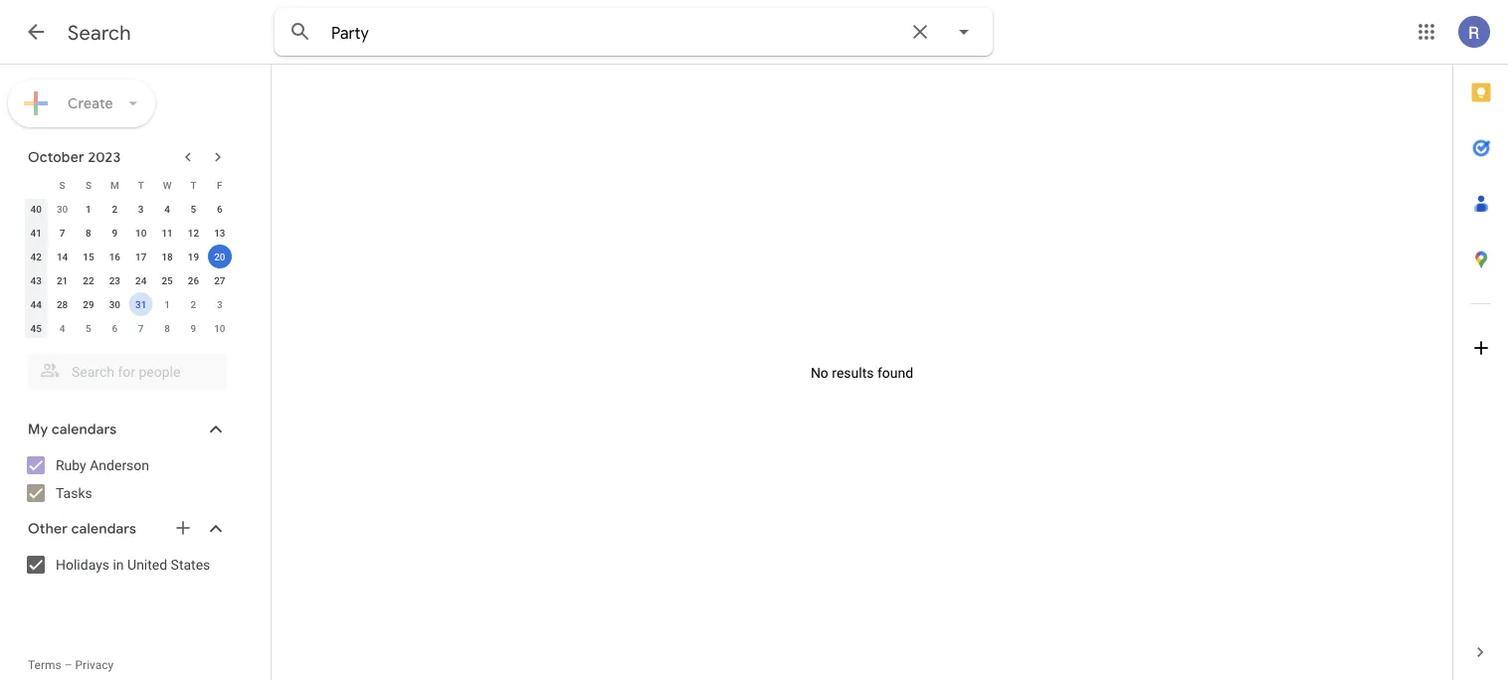 Task type: locate. For each thing, give the bounding box(es) containing it.
3 row from the top
[[23, 221, 233, 245]]

–
[[64, 659, 72, 673]]

holidays in united states
[[56, 557, 210, 573]]

7
[[59, 227, 65, 239], [138, 322, 144, 334]]

8 down "november 1" element
[[164, 322, 170, 334]]

8 up 15 element
[[86, 227, 91, 239]]

november 5 element
[[77, 316, 100, 340]]

6 down 30 element
[[112, 322, 118, 334]]

0 horizontal spatial 10
[[135, 227, 147, 239]]

2 s from the left
[[85, 179, 91, 191]]

23
[[109, 275, 120, 287]]

row group containing 40
[[23, 197, 233, 340]]

row containing 45
[[23, 316, 233, 340]]

0 vertical spatial calendars
[[52, 421, 117, 439]]

1 horizontal spatial 5
[[191, 203, 196, 215]]

9 up 16 element on the top left of the page
[[112, 227, 118, 239]]

my calendars button
[[4, 414, 247, 446]]

t
[[138, 179, 144, 191], [190, 179, 196, 191]]

1
[[86, 203, 91, 215], [164, 298, 170, 310]]

calendars
[[52, 421, 117, 439], [71, 520, 136, 538]]

0 vertical spatial 3
[[138, 203, 144, 215]]

my calendars
[[28, 421, 117, 439]]

6 row from the top
[[23, 292, 233, 316]]

w
[[163, 179, 172, 191]]

4 down '28' element
[[59, 322, 65, 334]]

9 down november 2 element
[[191, 322, 196, 334]]

0 vertical spatial 6
[[217, 203, 223, 215]]

2 row from the top
[[23, 197, 233, 221]]

0 horizontal spatial 1
[[86, 203, 91, 215]]

19 element
[[182, 245, 205, 269]]

privacy link
[[75, 659, 114, 673]]

3 inside november 3 element
[[217, 298, 223, 310]]

25
[[162, 275, 173, 287]]

30 down 23
[[109, 298, 120, 310]]

26 element
[[182, 269, 205, 292]]

0 horizontal spatial 6
[[112, 322, 118, 334]]

september 30 element
[[50, 197, 74, 221]]

5 down 29 element
[[86, 322, 91, 334]]

1 vertical spatial 4
[[59, 322, 65, 334]]

1 vertical spatial 10
[[214, 322, 225, 334]]

november 9 element
[[182, 316, 205, 340]]

t right w
[[190, 179, 196, 191]]

0 vertical spatial 7
[[59, 227, 65, 239]]

1 s from the left
[[59, 179, 65, 191]]

my calendars list
[[4, 450, 247, 509]]

1 right september 30 element
[[86, 203, 91, 215]]

row containing 43
[[23, 269, 233, 292]]

0 horizontal spatial 2
[[112, 203, 118, 215]]

2 t from the left
[[190, 179, 196, 191]]

in
[[113, 557, 124, 573]]

7 down 31 element
[[138, 322, 144, 334]]

privacy
[[75, 659, 114, 673]]

row
[[23, 173, 233, 197], [23, 197, 233, 221], [23, 221, 233, 245], [23, 245, 233, 269], [23, 269, 233, 292], [23, 292, 233, 316], [23, 316, 233, 340]]

10 down november 3 element
[[214, 322, 225, 334]]

calendars for other calendars
[[71, 520, 136, 538]]

1 row from the top
[[23, 173, 233, 197]]

24
[[135, 275, 147, 287]]

1 vertical spatial 2
[[191, 298, 196, 310]]

27
[[214, 275, 225, 287]]

5 up 12 element
[[191, 203, 196, 215]]

10 up 17
[[135, 227, 147, 239]]

12 element
[[182, 221, 205, 245]]

terms
[[28, 659, 61, 673]]

1 horizontal spatial 3
[[217, 298, 223, 310]]

1 vertical spatial 5
[[86, 322, 91, 334]]

1 horizontal spatial 2
[[191, 298, 196, 310]]

10
[[135, 227, 147, 239], [214, 322, 225, 334]]

None search field
[[275, 8, 993, 56], [0, 346, 247, 390], [275, 8, 993, 56]]

1 horizontal spatial 30
[[109, 298, 120, 310]]

11 element
[[155, 221, 179, 245]]

0 vertical spatial 1
[[86, 203, 91, 215]]

tasks
[[56, 485, 92, 501]]

search heading
[[68, 20, 131, 45]]

0 horizontal spatial s
[[59, 179, 65, 191]]

9
[[112, 227, 118, 239], [191, 322, 196, 334]]

terms – privacy
[[28, 659, 114, 673]]

1 horizontal spatial 9
[[191, 322, 196, 334]]

0 vertical spatial 30
[[57, 203, 68, 215]]

6
[[217, 203, 223, 215], [112, 322, 118, 334]]

november 8 element
[[155, 316, 179, 340]]

5
[[191, 203, 196, 215], [86, 322, 91, 334]]

Search text field
[[331, 23, 896, 43]]

5 row from the top
[[23, 269, 233, 292]]

1 vertical spatial 3
[[217, 298, 223, 310]]

10 element
[[129, 221, 153, 245]]

1 vertical spatial 30
[[109, 298, 120, 310]]

search options image
[[944, 12, 984, 52]]

7 up 14 element
[[59, 227, 65, 239]]

1 horizontal spatial 10
[[214, 322, 225, 334]]

search
[[68, 20, 131, 45]]

s left m at the top of page
[[85, 179, 91, 191]]

23 element
[[103, 269, 127, 292]]

0 horizontal spatial 4
[[59, 322, 65, 334]]

tab list
[[1454, 65, 1508, 625]]

0 horizontal spatial 9
[[112, 227, 118, 239]]

42
[[30, 251, 42, 263]]

t left w
[[138, 179, 144, 191]]

31
[[135, 298, 147, 310]]

4 row from the top
[[23, 245, 233, 269]]

28 element
[[50, 292, 74, 316]]

45
[[30, 322, 42, 334]]

6 down f
[[217, 203, 223, 215]]

13 element
[[208, 221, 232, 245]]

15 element
[[77, 245, 100, 269]]

30
[[57, 203, 68, 215], [109, 298, 120, 310]]

4
[[164, 203, 170, 215], [59, 322, 65, 334]]

united
[[127, 557, 167, 573]]

go back image
[[24, 20, 48, 44]]

31 cell
[[128, 292, 154, 316]]

1 horizontal spatial 6
[[217, 203, 223, 215]]

november 7 element
[[129, 316, 153, 340]]

0 horizontal spatial t
[[138, 179, 144, 191]]

0 horizontal spatial 30
[[57, 203, 68, 215]]

27 element
[[208, 269, 232, 292]]

calendars up in
[[71, 520, 136, 538]]

2 up november 9 element on the left
[[191, 298, 196, 310]]

8
[[86, 227, 91, 239], [164, 322, 170, 334]]

row containing 42
[[23, 245, 233, 269]]

12
[[188, 227, 199, 239]]

25 element
[[155, 269, 179, 292]]

1 vertical spatial 8
[[164, 322, 170, 334]]

1 vertical spatial calendars
[[71, 520, 136, 538]]

row group
[[23, 197, 233, 340]]

0 horizontal spatial 5
[[86, 322, 91, 334]]

1 vertical spatial 6
[[112, 322, 118, 334]]

3
[[138, 203, 144, 215], [217, 298, 223, 310]]

0 vertical spatial 10
[[135, 227, 147, 239]]

20, today element
[[208, 245, 232, 269]]

17 element
[[129, 245, 153, 269]]

1 horizontal spatial 7
[[138, 322, 144, 334]]

row containing 41
[[23, 221, 233, 245]]

0 horizontal spatial 8
[[86, 227, 91, 239]]

create
[[68, 95, 113, 112]]

other
[[28, 520, 68, 538]]

s
[[59, 179, 65, 191], [85, 179, 91, 191]]

20
[[214, 251, 225, 263]]

calendars up ruby
[[52, 421, 117, 439]]

1 horizontal spatial 4
[[164, 203, 170, 215]]

1 horizontal spatial 1
[[164, 298, 170, 310]]

1 vertical spatial 9
[[191, 322, 196, 334]]

0 vertical spatial 8
[[86, 227, 91, 239]]

s up september 30 element
[[59, 179, 65, 191]]

1 horizontal spatial t
[[190, 179, 196, 191]]

calendars for my calendars
[[52, 421, 117, 439]]

31 element
[[129, 292, 153, 316]]

4 up 11 element
[[164, 203, 170, 215]]

3 up november 10 element
[[217, 298, 223, 310]]

holidays
[[56, 557, 109, 573]]

1 horizontal spatial s
[[85, 179, 91, 191]]

found
[[877, 364, 913, 381]]

30 right 40
[[57, 203, 68, 215]]

november 10 element
[[208, 316, 232, 340]]

1 down 25 element
[[164, 298, 170, 310]]

2 down m at the top of page
[[112, 203, 118, 215]]

3 up 10 element on the top left of the page
[[138, 203, 144, 215]]

2
[[112, 203, 118, 215], [191, 298, 196, 310]]

november 2 element
[[182, 292, 205, 316]]

43
[[30, 275, 42, 287]]

7 row from the top
[[23, 316, 233, 340]]



Task type: describe. For each thing, give the bounding box(es) containing it.
0 vertical spatial 4
[[164, 203, 170, 215]]

0 horizontal spatial 7
[[59, 227, 65, 239]]

october
[[28, 148, 84, 166]]

ruby
[[56, 457, 86, 474]]

november 4 element
[[50, 316, 74, 340]]

1 horizontal spatial 8
[[164, 322, 170, 334]]

other calendars button
[[4, 513, 247, 545]]

m
[[110, 179, 119, 191]]

0 vertical spatial 5
[[191, 203, 196, 215]]

10 for 10 element on the top left of the page
[[135, 227, 147, 239]]

18
[[162, 251, 173, 263]]

ruby anderson
[[56, 457, 149, 474]]

21 element
[[50, 269, 74, 292]]

30 for 30 element
[[109, 298, 120, 310]]

30 for september 30 element
[[57, 203, 68, 215]]

none search field search for people
[[0, 346, 247, 390]]

search image
[[281, 12, 320, 52]]

29 element
[[77, 292, 100, 316]]

10 for november 10 element
[[214, 322, 225, 334]]

clear search image
[[900, 12, 940, 52]]

row group inside october 2023 grid
[[23, 197, 233, 340]]

29
[[83, 298, 94, 310]]

november 1 element
[[155, 292, 179, 316]]

20 cell
[[207, 245, 233, 269]]

1 vertical spatial 7
[[138, 322, 144, 334]]

results
[[832, 364, 874, 381]]

13
[[214, 227, 225, 239]]

17
[[135, 251, 147, 263]]

row containing 44
[[23, 292, 233, 316]]

create button
[[8, 80, 155, 127]]

terms link
[[28, 659, 61, 673]]

0 vertical spatial 2
[[112, 203, 118, 215]]

15
[[83, 251, 94, 263]]

october 2023
[[28, 148, 121, 166]]

16
[[109, 251, 120, 263]]

Search for people text field
[[40, 354, 215, 390]]

14
[[57, 251, 68, 263]]

october 2023 grid
[[19, 173, 233, 340]]

row containing s
[[23, 173, 233, 197]]

19
[[188, 251, 199, 263]]

1 vertical spatial 1
[[164, 298, 170, 310]]

row containing 40
[[23, 197, 233, 221]]

my
[[28, 421, 48, 439]]

22
[[83, 275, 94, 287]]

28
[[57, 298, 68, 310]]

11
[[162, 227, 173, 239]]

16 element
[[103, 245, 127, 269]]

add other calendars image
[[173, 518, 193, 538]]

26
[[188, 275, 199, 287]]

f
[[217, 179, 222, 191]]

30 element
[[103, 292, 127, 316]]

no
[[811, 364, 829, 381]]

40
[[30, 203, 42, 215]]

24 element
[[129, 269, 153, 292]]

9 inside november 9 element
[[191, 322, 196, 334]]

states
[[171, 557, 210, 573]]

41
[[30, 227, 42, 239]]

2023
[[88, 148, 121, 166]]

0 vertical spatial 9
[[112, 227, 118, 239]]

november 6 element
[[103, 316, 127, 340]]

14 element
[[50, 245, 74, 269]]

22 element
[[77, 269, 100, 292]]

no results found
[[811, 364, 913, 381]]

anderson
[[90, 457, 149, 474]]

21
[[57, 275, 68, 287]]

18 element
[[155, 245, 179, 269]]

44
[[30, 298, 42, 310]]

0 horizontal spatial 3
[[138, 203, 144, 215]]

november 3 element
[[208, 292, 232, 316]]

other calendars
[[28, 520, 136, 538]]

1 t from the left
[[138, 179, 144, 191]]



Task type: vqa. For each thing, say whether or not it's contained in the screenshot.


